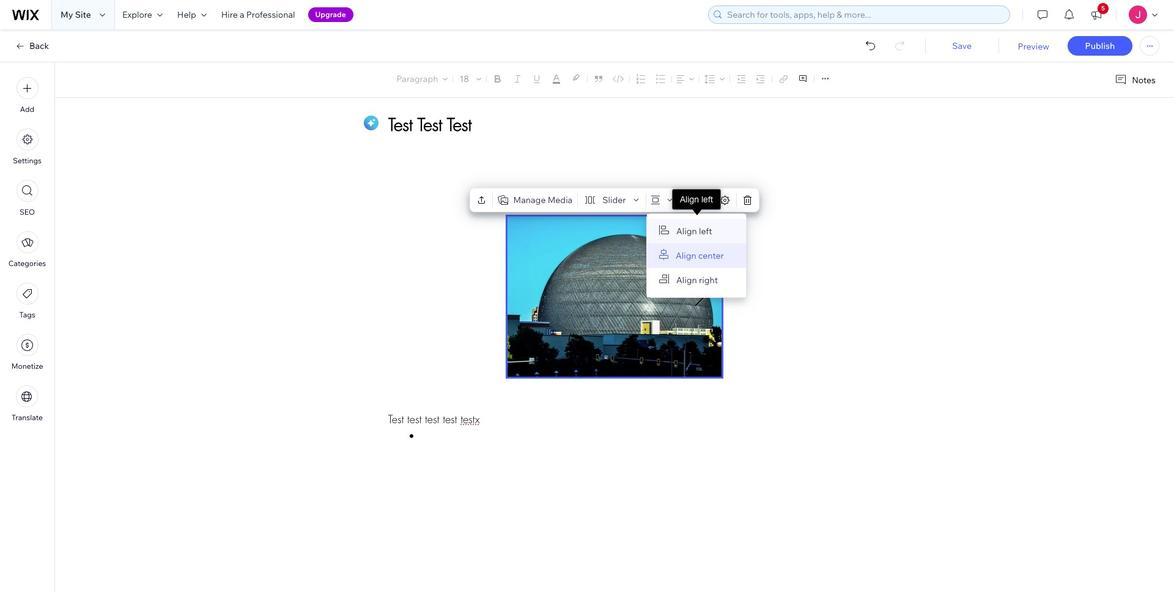 Task type: locate. For each thing, give the bounding box(es) containing it.
site
[[75, 9, 91, 20]]

testx
[[461, 412, 480, 426]]

translate
[[12, 413, 43, 422]]

categories
[[8, 259, 46, 268]]

test
[[407, 412, 422, 426], [425, 412, 440, 426], [443, 412, 457, 426]]

add button
[[16, 77, 38, 114]]

seo
[[20, 207, 35, 217]]

align left the right
[[677, 275, 697, 286]]

5 button
[[1083, 0, 1110, 29]]

0 horizontal spatial test
[[407, 412, 422, 426]]

0 vertical spatial align
[[677, 226, 697, 237]]

hire a professional
[[221, 9, 295, 20]]

align left
[[677, 226, 712, 237]]

align left left
[[677, 226, 697, 237]]

3 test from the left
[[443, 412, 457, 426]]

preview
[[1018, 41, 1050, 52]]

align left center
[[676, 250, 697, 261]]

2 vertical spatial align
[[677, 275, 697, 286]]

slider
[[603, 195, 626, 206]]

help
[[177, 9, 196, 20]]

professional
[[246, 9, 295, 20]]

tags
[[19, 310, 35, 319]]

menu containing add
[[0, 70, 54, 429]]

tags button
[[16, 283, 38, 319]]

settings
[[13, 156, 42, 165]]

2 horizontal spatial test
[[443, 412, 457, 426]]

right
[[699, 275, 718, 286]]

5
[[1102, 4, 1105, 12]]

left
[[699, 226, 712, 237]]

Add a Catchy Title text field
[[388, 113, 827, 136]]

publish button
[[1068, 36, 1133, 56]]

align
[[677, 226, 697, 237], [676, 250, 697, 261], [677, 275, 697, 286]]

notes
[[1132, 74, 1156, 85]]

explore
[[122, 9, 152, 20]]

paragraph button
[[394, 70, 451, 87]]

paragraph
[[397, 73, 438, 84]]

1 horizontal spatial test
[[425, 412, 440, 426]]

align for align left
[[677, 226, 697, 237]]

back button
[[15, 40, 49, 51]]

menu
[[0, 70, 54, 429]]

align center
[[676, 250, 724, 261]]

hire a professional link
[[214, 0, 303, 29]]

1 vertical spatial align
[[676, 250, 697, 261]]



Task type: vqa. For each thing, say whether or not it's contained in the screenshot.
'Menu' containing Add
yes



Task type: describe. For each thing, give the bounding box(es) containing it.
help button
[[170, 0, 214, 29]]

align for align right
[[677, 275, 697, 286]]

Search for tools, apps, help & more... field
[[724, 6, 1006, 23]]

categories button
[[8, 231, 46, 268]]

publish
[[1086, 40, 1115, 51]]

a
[[240, 9, 244, 20]]

settings button
[[13, 128, 42, 165]]

back
[[29, 40, 49, 51]]

manage media
[[514, 195, 573, 206]]

test test test test testx
[[388, 412, 480, 426]]

slider button
[[581, 191, 643, 209]]

upgrade button
[[308, 7, 353, 22]]

manage media button
[[495, 191, 575, 209]]

upgrade
[[315, 10, 346, 19]]

add
[[20, 105, 34, 114]]

2 test from the left
[[425, 412, 440, 426]]

align for align center
[[676, 250, 697, 261]]

seo button
[[16, 180, 38, 217]]

center
[[699, 250, 724, 261]]

hire
[[221, 9, 238, 20]]

preview button
[[1018, 41, 1050, 52]]

test
[[388, 412, 404, 426]]

save button
[[938, 40, 987, 51]]

my
[[61, 9, 73, 20]]

save
[[953, 40, 972, 51]]

media
[[548, 195, 573, 206]]

notes button
[[1110, 72, 1160, 88]]

align right
[[677, 275, 718, 286]]

my site
[[61, 9, 91, 20]]

manage
[[514, 195, 546, 206]]

monetize
[[11, 362, 43, 371]]

translate button
[[12, 385, 43, 422]]

1 test from the left
[[407, 412, 422, 426]]

monetize button
[[11, 334, 43, 371]]



